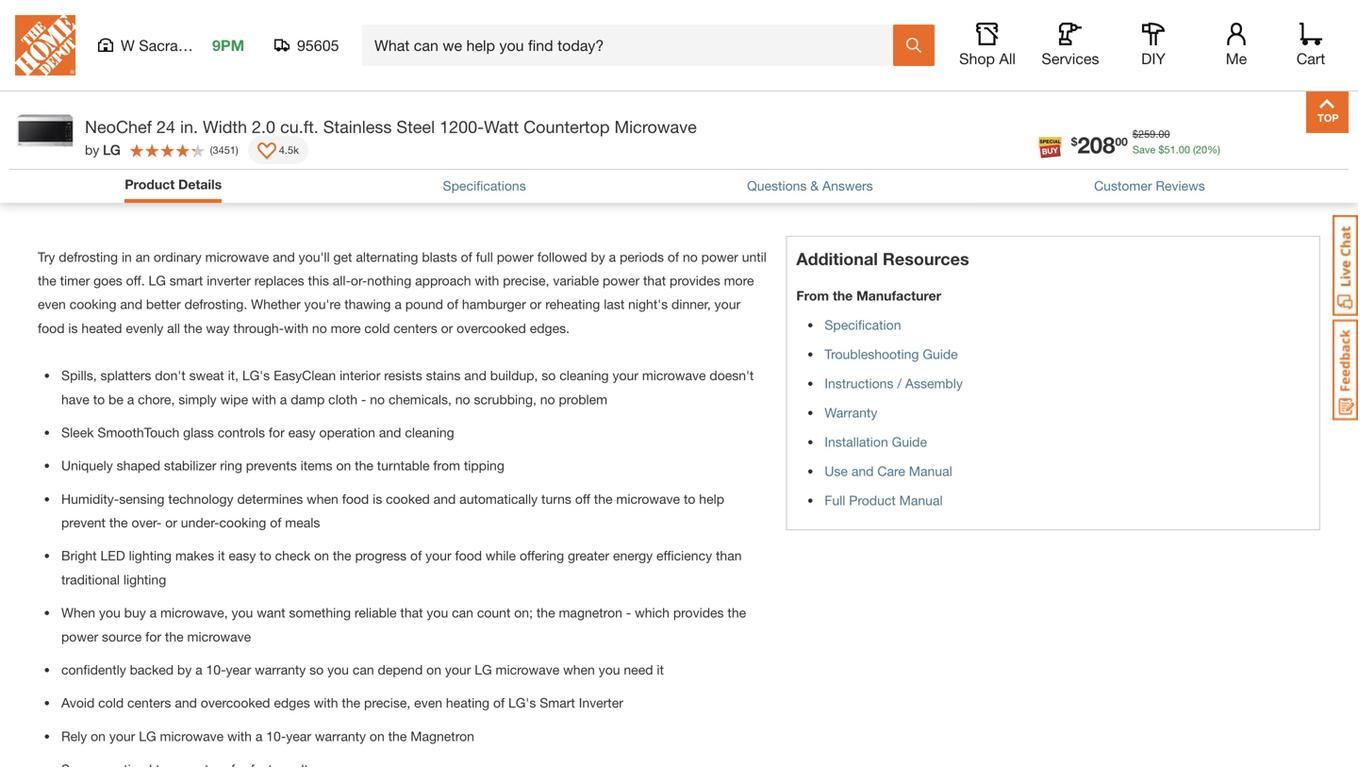 Task type: describe. For each thing, give the bounding box(es) containing it.
hamburger
[[462, 296, 526, 312]]

shop all button
[[958, 23, 1018, 68]]

provides inside "when you buy a microwave, you want something reliable that you can count on; the magnetron - which provides the power source for the microwave"
[[674, 605, 724, 621]]

51
[[1165, 143, 1176, 156]]

me
[[1226, 50, 1248, 67]]

services
[[1042, 50, 1100, 67]]

and up turntable
[[379, 425, 401, 440]]

have
[[61, 391, 89, 407]]

bright led lighting makes it easy to check on the progress of your food while offering greater energy efficiency than traditional lighting
[[61, 548, 742, 587]]

cart link
[[1291, 23, 1332, 68]]

bright
[[61, 548, 97, 564]]

is inside humidity-sensing technology determines when food is cooked and automatically turns off the microwave to help prevent the over- or under-cooking of meals
[[373, 491, 382, 507]]

magnetron
[[411, 728, 475, 744]]

power inside "when you buy a microwave, you want something reliable that you can count on; the magnetron - which provides the power source for the microwave"
[[61, 629, 98, 644]]

0 horizontal spatial so
[[310, 662, 324, 678]]

0 vertical spatial product details
[[9, 140, 134, 161]]

stainless
[[323, 117, 392, 137]]

the right on;
[[537, 605, 555, 621]]

specification
[[825, 317, 902, 332]]

tipping
[[464, 458, 505, 473]]

from
[[433, 458, 460, 473]]

0 horizontal spatial precise,
[[364, 695, 411, 711]]

greater
[[568, 548, 610, 564]]

2 horizontal spatial 00
[[1179, 143, 1191, 156]]

led
[[100, 548, 125, 564]]

the down try
[[38, 273, 56, 288]]

prevents
[[246, 458, 297, 473]]

1 horizontal spatial 00
[[1159, 128, 1171, 140]]

shop all
[[960, 50, 1016, 67]]

the down than
[[728, 605, 746, 621]]

a right be
[[127, 391, 134, 407]]

food inside bright led lighting makes it easy to check on the progress of your food while offering greater energy efficiency than traditional lighting
[[455, 548, 482, 564]]

w sacramento 9pm
[[121, 36, 244, 54]]

makes
[[175, 548, 214, 564]]

in
[[122, 249, 132, 264]]

1 vertical spatial product details
[[125, 176, 222, 192]]

and down the off. on the left top of page
[[120, 296, 142, 312]]

operation
[[319, 425, 375, 440]]

easy for it
[[229, 548, 256, 564]]

stabilizer
[[164, 458, 216, 473]]

1 vertical spatial overcooked
[[201, 695, 270, 711]]

backed
[[130, 662, 174, 678]]

something
[[289, 605, 351, 621]]

you left need
[[599, 662, 620, 678]]

a left periods
[[609, 249, 616, 264]]

0 horizontal spatial can
[[353, 662, 374, 678]]

)
[[236, 144, 239, 156]]

chemicals,
[[389, 391, 452, 407]]

can inside "when you buy a microwave, you want something reliable that you can count on; the magnetron - which provides the power source for the microwave"
[[452, 605, 474, 621]]

assembly
[[906, 375, 963, 391]]

0 vertical spatial 10-
[[206, 662, 226, 678]]

on down avoid cold centers and overcooked edges with the precise, even heating of lg's smart inverter
[[370, 728, 385, 744]]

variable
[[553, 273, 599, 288]]

don't
[[155, 368, 186, 383]]

you left buy
[[99, 605, 121, 621]]

traditional
[[61, 572, 120, 587]]

instructions
[[825, 375, 894, 391]]

no down you're
[[312, 320, 327, 336]]

provides inside try defrosting in an ordinary microwave and you'll get alternating blasts of full power followed by a periods of no power until the timer goes off. lg smart inverter replaces this all-or-nothing approach with precise, variable power that provides more even cooking and better defrosting. whether you're thawing a pound of hamburger or reheating last night's dinner, your food is heated evenly all the way through-with no more cold centers or overcooked edges.
[[670, 273, 721, 288]]

rely on your lg microwave with a 10-year warranty on the magnetron
[[61, 728, 475, 744]]

the down operation
[[355, 458, 374, 473]]

1 horizontal spatial for
[[269, 425, 285, 440]]

shop
[[960, 50, 995, 67]]

buildup,
[[490, 368, 538, 383]]

print button
[[706, 53, 768, 81]]

top button
[[1307, 91, 1349, 133]]

the right "all"
[[184, 320, 202, 336]]

0 vertical spatial or
[[530, 296, 542, 312]]

glass
[[183, 425, 214, 440]]

1 vertical spatial warranty
[[315, 728, 366, 744]]

power left until
[[702, 249, 739, 264]]

1 horizontal spatial it
[[657, 662, 664, 678]]

food inside try defrosting in an ordinary microwave and you'll get alternating blasts of full power followed by a periods of no power until the timer goes off. lg smart inverter replaces this all-or-nothing approach with precise, variable power that provides more even cooking and better defrosting. whether you're thawing a pound of hamburger or reheating last night's dinner, your food is heated evenly all the way through-with no more cold centers or overcooked edges.
[[38, 320, 65, 336]]

your up heating
[[445, 662, 471, 678]]

power right full
[[497, 249, 534, 264]]

this
[[308, 273, 329, 288]]

of left full
[[461, 249, 473, 264]]

full
[[825, 492, 846, 508]]

1 vertical spatial centers
[[127, 695, 171, 711]]

0 horizontal spatial more
[[331, 320, 361, 336]]

when you buy a microwave, you want something reliable that you can count on; the magnetron - which provides the power source for the microwave
[[61, 605, 746, 644]]

0 vertical spatial year
[[226, 662, 251, 678]]

goes
[[94, 273, 122, 288]]

off
[[575, 491, 591, 507]]

you up avoid cold centers and overcooked edges with the precise, even heating of lg's smart inverter
[[328, 662, 349, 678]]

a right 'backed'
[[195, 662, 203, 678]]

want
[[257, 605, 285, 621]]

- inside button
[[828, 53, 837, 80]]

or inside humidity-sensing technology determines when food is cooked and automatically turns off the microwave to help prevent the over- or under-cooking of meals
[[165, 515, 177, 530]]

while
[[486, 548, 516, 564]]

0 horizontal spatial product
[[9, 140, 74, 161]]

specification link
[[825, 317, 902, 332]]

cooked
[[386, 491, 430, 507]]

sleek
[[61, 425, 94, 440]]

inverter
[[207, 273, 251, 288]]

0 vertical spatial warranty
[[255, 662, 306, 678]]

in.
[[180, 117, 198, 137]]

on inside bright led lighting makes it easy to check on the progress of your food while offering greater energy efficiency than traditional lighting
[[314, 548, 329, 564]]

neochef 24 in. width 2.0 cu.ft. stainless steel 1200-watt countertop microwave
[[85, 117, 697, 137]]

and right use
[[852, 463, 874, 479]]

thawing
[[345, 296, 391, 312]]

stains
[[426, 368, 461, 383]]

uniquely
[[61, 458, 113, 473]]

no left problem
[[540, 391, 555, 407]]

prevent
[[61, 515, 106, 530]]

humidity-sensing technology determines when food is cooked and automatically turns off the microwave to help prevent the over- or under-cooking of meals
[[61, 491, 725, 530]]

1 horizontal spatial even
[[414, 695, 443, 711]]

guide for troubleshooting guide
[[923, 346, 958, 362]]

splatters
[[100, 368, 151, 383]]

on right 'rely'
[[91, 728, 106, 744]]

no down interior
[[370, 391, 385, 407]]

the down confidently backed by a 10-year warranty so you can depend on your lg microwave when you need it
[[342, 695, 361, 711]]

live chat image
[[1333, 215, 1359, 316]]

easy for for
[[288, 425, 316, 440]]

no up dinner,
[[683, 249, 698, 264]]

w
[[121, 36, 135, 54]]

microwave inside try defrosting in an ordinary microwave and you'll get alternating blasts of full power followed by a periods of no power until the timer goes off. lg smart inverter replaces this all-or-nothing approach with precise, variable power that provides more even cooking and better defrosting. whether you're thawing a pound of hamburger or reheating last night's dinner, your food is heated evenly all the way through-with no more cold centers or overcooked edges.
[[205, 249, 269, 264]]

heated
[[82, 320, 122, 336]]

a down avoid cold centers and overcooked edges with the precise, even heating of lg's smart inverter
[[256, 728, 263, 744]]

use and care manual link
[[825, 463, 953, 479]]

the right from
[[833, 288, 853, 303]]

you left want
[[232, 605, 253, 621]]

0 vertical spatial manual
[[909, 463, 953, 479]]

0 vertical spatial details
[[78, 140, 134, 161]]

( inside the $ 259 . 00 save $ 51 . 00 ( 20 %)
[[1194, 143, 1196, 156]]

with inside 'spills, splatters don't sweat it, lg's easyclean interior resists stains and buildup, so cleaning your microwave doesn't have to be a chore, simply wipe with a damp cloth - no chemicals, no scrubbing, no problem'
[[252, 391, 276, 407]]

that inside "when you buy a microwave, you want something reliable that you can count on; the magnetron - which provides the power source for the microwave"
[[400, 605, 423, 621]]

countertop
[[524, 117, 610, 137]]

smoothtouch
[[98, 425, 180, 440]]

the right off at the bottom left of page
[[594, 491, 613, 507]]

efficiency
[[657, 548, 712, 564]]

for inside "when you buy a microwave, you want something reliable that you can count on; the magnetron - which provides the power source for the microwave"
[[145, 629, 161, 644]]

services button
[[1041, 23, 1101, 68]]

1 vertical spatial lg's
[[509, 695, 536, 711]]

alternating
[[356, 249, 418, 264]]

all
[[167, 320, 180, 336]]

avoid cold centers and overcooked edges with the precise, even heating of lg's smart inverter
[[61, 695, 624, 711]]

0 vertical spatial lighting
[[129, 548, 172, 564]]

problem
[[559, 391, 608, 407]]

on right "depend" on the left bottom of the page
[[427, 662, 442, 678]]

- inside "when you buy a microwave, you want something reliable that you can count on; the magnetron - which provides the power source for the microwave"
[[626, 605, 631, 621]]

blasts
[[422, 249, 457, 264]]

of inside humidity-sensing technology determines when food is cooked and automatically turns off the microwave to help prevent the over- or under-cooking of meals
[[270, 515, 282, 530]]

manufacturer
[[857, 288, 942, 303]]

microwave up smart
[[496, 662, 560, 678]]

share
[[660, 55, 699, 73]]

0 horizontal spatial cold
[[98, 695, 124, 711]]

food inside humidity-sensing technology determines when food is cooked and automatically turns off the microwave to help prevent the over- or under-cooking of meals
[[342, 491, 369, 507]]

customer reviews
[[1095, 178, 1206, 193]]

and inside humidity-sensing technology determines when food is cooked and automatically turns off the microwave to help prevent the over- or under-cooking of meals
[[434, 491, 456, 507]]

smart
[[540, 695, 575, 711]]

your inside bright led lighting makes it easy to check on the progress of your food while offering greater energy efficiency than traditional lighting
[[426, 548, 452, 564]]

specifications
[[443, 178, 526, 193]]

1 vertical spatial year
[[286, 728, 311, 744]]

instructions / assembly
[[825, 375, 963, 391]]

1 vertical spatial cleaning
[[405, 425, 455, 440]]

whether
[[251, 296, 301, 312]]

&
[[811, 178, 819, 193]]

microwave inside humidity-sensing technology determines when food is cooked and automatically turns off the microwave to help prevent the over- or under-cooking of meals
[[617, 491, 680, 507]]

2 horizontal spatial $
[[1159, 143, 1165, 156]]

1 horizontal spatial more
[[724, 273, 754, 288]]

additional resources
[[797, 248, 970, 269]]

1 vertical spatial .
[[1176, 143, 1179, 156]]

1 horizontal spatial by
[[177, 662, 192, 678]]

edges.
[[530, 320, 570, 336]]

by inside try defrosting in an ordinary microwave and you'll get alternating blasts of full power followed by a periods of no power until the timer goes off. lg smart inverter replaces this all-or-nothing approach with precise, variable power that provides more even cooking and better defrosting. whether you're thawing a pound of hamburger or reheating last night's dinner, your food is heated evenly all the way through-with no more cold centers or overcooked edges.
[[591, 249, 606, 264]]

power up last
[[603, 273, 640, 288]]



Task type: locate. For each thing, give the bounding box(es) containing it.
to left be
[[93, 391, 105, 407]]

the inside bright led lighting makes it easy to check on the progress of your food while offering greater energy efficiency than traditional lighting
[[333, 548, 352, 564]]

nothing
[[367, 273, 412, 288]]

even up magnetron
[[414, 695, 443, 711]]

cleaning inside 'spills, splatters don't sweat it, lg's easyclean interior resists stains and buildup, so cleaning your microwave doesn't have to be a chore, simply wipe with a damp cloth - no chemicals, no scrubbing, no problem'
[[560, 368, 609, 383]]

0 vertical spatial easy
[[288, 425, 316, 440]]

provides right which
[[674, 605, 724, 621]]

precise, down "depend" on the left bottom of the page
[[364, 695, 411, 711]]

warranty up edges
[[255, 662, 306, 678]]

the left the over-
[[109, 515, 128, 530]]

by
[[85, 142, 99, 158], [591, 249, 606, 264], [177, 662, 192, 678]]

a left the damp
[[280, 391, 287, 407]]

1 vertical spatial product
[[125, 176, 175, 192]]

0 vertical spatial so
[[542, 368, 556, 383]]

easy inside bright led lighting makes it easy to check on the progress of your food while offering greater energy efficiency than traditional lighting
[[229, 548, 256, 564]]

0 horizontal spatial 10-
[[206, 662, 226, 678]]

of inside bright led lighting makes it easy to check on the progress of your food while offering greater energy efficiency than traditional lighting
[[411, 548, 422, 564]]

chore,
[[138, 391, 175, 407]]

your inside 'spills, splatters don't sweat it, lg's easyclean interior resists stains and buildup, so cleaning your microwave doesn't have to be a chore, simply wipe with a damp cloth - no chemicals, no scrubbing, no problem'
[[613, 368, 639, 383]]

guide for installation guide
[[892, 434, 927, 449]]

magnetron
[[559, 605, 623, 621]]

when up smart
[[563, 662, 595, 678]]

1 horizontal spatial so
[[542, 368, 556, 383]]

1 vertical spatial even
[[414, 695, 443, 711]]

try defrosting in an ordinary microwave and you'll get alternating blasts of full power followed by a periods of no power until the timer goes off. lg smart inverter replaces this all-or-nothing approach with precise, variable power that provides more even cooking and better defrosting. whether you're thawing a pound of hamburger or reheating last night's dinner, your food is heated evenly all the way through-with no more cold centers or overcooked edges.
[[38, 249, 767, 336]]

cart inside button
[[1098, 59, 1129, 77]]

- right cloth
[[361, 391, 366, 407]]

simply
[[179, 391, 217, 407]]

1 horizontal spatial warranty
[[315, 728, 366, 744]]

ordinary
[[154, 249, 202, 264]]

you
[[99, 605, 121, 621], [232, 605, 253, 621], [427, 605, 448, 621], [328, 662, 349, 678], [599, 662, 620, 678]]

1 vertical spatial guide
[[892, 434, 927, 449]]

0 vertical spatial that
[[644, 273, 666, 288]]

1 vertical spatial for
[[145, 629, 161, 644]]

0 horizontal spatial cleaning
[[405, 425, 455, 440]]

10- down microwave,
[[206, 662, 226, 678]]

0 vertical spatial it
[[218, 548, 225, 564]]

for up prevents
[[269, 425, 285, 440]]

( 3451 )
[[210, 144, 239, 156]]

.
[[1156, 128, 1159, 140], [1176, 143, 1179, 156]]

even inside try defrosting in an ordinary microwave and you'll get alternating blasts of full power followed by a periods of no power until the timer goes off. lg smart inverter replaces this all-or-nothing approach with precise, variable power that provides more even cooking and better defrosting. whether you're thawing a pound of hamburger or reheating last night's dinner, your food is heated evenly all the way through-with no more cold centers or overcooked edges.
[[38, 296, 66, 312]]

is left cooked
[[373, 491, 382, 507]]

2 ( from the left
[[210, 144, 213, 156]]

1 horizontal spatial -
[[626, 605, 631, 621]]

1 horizontal spatial overcooked
[[457, 320, 526, 336]]

details down "( 3451 )"
[[178, 176, 222, 192]]

it,
[[228, 368, 239, 383]]

technology
[[168, 491, 234, 507]]

1 horizontal spatial $
[[1133, 128, 1139, 140]]

1 vertical spatial details
[[178, 176, 222, 192]]

overcooked
[[457, 320, 526, 336], [201, 695, 270, 711]]

so
[[542, 368, 556, 383], [310, 662, 324, 678]]

you left count
[[427, 605, 448, 621]]

1 horizontal spatial details
[[178, 176, 222, 192]]

is left heated
[[68, 320, 78, 336]]

microwave inside "when you buy a microwave, you want something reliable that you can count on; the magnetron - which provides the power source for the microwave"
[[187, 629, 251, 644]]

resources
[[883, 248, 970, 269]]

0 vertical spatial more
[[724, 273, 754, 288]]

$ inside $ 208 00
[[1072, 135, 1078, 148]]

2 vertical spatial by
[[177, 662, 192, 678]]

$ left save
[[1072, 135, 1078, 148]]

for
[[269, 425, 285, 440], [145, 629, 161, 644]]

00 up 51
[[1159, 128, 1171, 140]]

$ right save
[[1159, 143, 1165, 156]]

1 vertical spatial cooking
[[219, 515, 266, 530]]

replaces
[[255, 273, 304, 288]]

of down approach
[[447, 296, 459, 312]]

the left magnetron
[[388, 728, 407, 744]]

that up night's
[[644, 273, 666, 288]]

easy down the damp
[[288, 425, 316, 440]]

overcooked down hamburger
[[457, 320, 526, 336]]

4.5k
[[279, 144, 299, 156]]

details down neochef
[[78, 140, 134, 161]]

product left by lg
[[9, 140, 74, 161]]

0 horizontal spatial by
[[85, 142, 99, 158]]

all
[[1000, 50, 1016, 67]]

to left check
[[260, 548, 272, 564]]

shaped
[[117, 458, 160, 473]]

no down the stains
[[456, 391, 470, 407]]

1 horizontal spatial is
[[373, 491, 382, 507]]

of right progress
[[411, 548, 422, 564]]

the down microwave,
[[165, 629, 184, 644]]

way
[[206, 320, 230, 336]]

it inside bright led lighting makes it easy to check on the progress of your food while offering greater energy efficiency than traditional lighting
[[218, 548, 225, 564]]

0 vertical spatial .
[[1156, 128, 1159, 140]]

0 horizontal spatial overcooked
[[201, 695, 270, 711]]

20
[[1196, 143, 1208, 156]]

0 vertical spatial is
[[68, 320, 78, 336]]

product details down neochef
[[9, 140, 134, 161]]

more down thawing
[[331, 320, 361, 336]]

or-
[[351, 273, 367, 288]]

1 vertical spatial it
[[657, 662, 664, 678]]

year down microwave,
[[226, 662, 251, 678]]

precise, inside try defrosting in an ordinary microwave and you'll get alternating blasts of full power followed by a periods of no power until the timer goes off. lg smart inverter replaces this all-or-nothing approach with precise, variable power that provides more even cooking and better defrosting. whether you're thawing a pound of hamburger or reheating last night's dinner, your food is heated evenly all the way through-with no more cold centers or overcooked edges.
[[503, 273, 550, 288]]

microwave left doesn't
[[642, 368, 706, 383]]

lg down 'backed'
[[139, 728, 156, 744]]

lg down neochef
[[103, 142, 120, 158]]

1 vertical spatial more
[[331, 320, 361, 336]]

1 vertical spatial by
[[591, 249, 606, 264]]

0 horizontal spatial -
[[361, 391, 366, 407]]

a down nothing
[[395, 296, 402, 312]]

your right 'rely'
[[109, 728, 135, 744]]

lg up heating
[[475, 662, 492, 678]]

cooking inside try defrosting in an ordinary microwave and you'll get alternating blasts of full power followed by a periods of no power until the timer goes off. lg smart inverter replaces this all-or-nothing approach with precise, variable power that provides more even cooking and better defrosting. whether you're thawing a pound of hamburger or reheating last night's dinner, your food is heated evenly all the way through-with no more cold centers or overcooked edges.
[[70, 296, 117, 312]]

1 horizontal spatial easy
[[288, 425, 316, 440]]

provides up dinner,
[[670, 273, 721, 288]]

2 vertical spatial -
[[626, 605, 631, 621]]

cloth
[[329, 391, 358, 407]]

1 vertical spatial that
[[400, 605, 423, 621]]

0 horizontal spatial for
[[145, 629, 161, 644]]

0 vertical spatial can
[[452, 605, 474, 621]]

1 horizontal spatial can
[[452, 605, 474, 621]]

2 horizontal spatial product
[[849, 492, 896, 508]]

- button
[[813, 47, 853, 87]]

What can we help you find today? search field
[[375, 25, 893, 65]]

cooking down determines
[[219, 515, 266, 530]]

the home depot logo image
[[15, 15, 75, 75]]

cooking up heated
[[70, 296, 117, 312]]

1 vertical spatial cold
[[98, 695, 124, 711]]

centers inside try defrosting in an ordinary microwave and you'll get alternating blasts of full power followed by a periods of no power until the timer goes off. lg smart inverter replaces this all-or-nothing approach with precise, variable power that provides more even cooking and better defrosting. whether you're thawing a pound of hamburger or reheating last night's dinner, your food is heated evenly all the way through-with no more cold centers or overcooked edges.
[[394, 320, 438, 336]]

avoid
[[61, 695, 95, 711]]

humidity-
[[61, 491, 119, 507]]

or right the over-
[[165, 515, 177, 530]]

and up replaces
[[273, 249, 295, 264]]

be
[[109, 391, 123, 407]]

1 horizontal spatial cleaning
[[560, 368, 609, 383]]

can left "depend" on the left bottom of the page
[[353, 662, 374, 678]]

followed
[[538, 249, 587, 264]]

food left while
[[455, 548, 482, 564]]

so inside 'spills, splatters don't sweat it, lg's easyclean interior resists stains and buildup, so cleaning your microwave doesn't have to be a chore, simply wipe with a damp cloth - no chemicals, no scrubbing, no problem'
[[542, 368, 556, 383]]

to inside 'spills, splatters don't sweat it, lg's easyclean interior resists stains and buildup, so cleaning your microwave doesn't have to be a chore, simply wipe with a damp cloth - no chemicals, no scrubbing, no problem'
[[93, 391, 105, 407]]

defrosting.
[[185, 296, 247, 312]]

even
[[38, 296, 66, 312], [414, 695, 443, 711]]

a right buy
[[150, 605, 157, 621]]

by up the variable
[[591, 249, 606, 264]]

and down from
[[434, 491, 456, 507]]

depend
[[378, 662, 423, 678]]

food left heated
[[38, 320, 65, 336]]

customer
[[1095, 178, 1153, 193]]

neochef
[[85, 117, 152, 137]]

more down until
[[724, 273, 754, 288]]

0 vertical spatial cooking
[[70, 296, 117, 312]]

microwave inside 'spills, splatters don't sweat it, lg's easyclean interior resists stains and buildup, so cleaning your microwave doesn't have to be a chore, simply wipe with a damp cloth - no chemicals, no scrubbing, no problem'
[[642, 368, 706, 383]]

energy
[[613, 548, 653, 564]]

display image
[[257, 142, 276, 161]]

00 right 51
[[1179, 143, 1191, 156]]

centers down pound
[[394, 320, 438, 336]]

to inside bright led lighting makes it easy to check on the progress of your food while offering greater energy efficiency than traditional lighting
[[260, 548, 272, 564]]

periods
[[620, 249, 664, 264]]

00 inside $ 208 00
[[1116, 135, 1128, 148]]

of right heating
[[493, 695, 505, 711]]

0 vertical spatial by
[[85, 142, 99, 158]]

1 horizontal spatial that
[[644, 273, 666, 288]]

$
[[1133, 128, 1139, 140], [1072, 135, 1078, 148], [1159, 143, 1165, 156]]

use and care manual
[[825, 463, 953, 479]]

lg's right "it,"
[[242, 368, 270, 383]]

1 horizontal spatial cart
[[1297, 50, 1326, 67]]

1 vertical spatial easy
[[229, 548, 256, 564]]

1 ( from the left
[[1194, 143, 1196, 156]]

evenly
[[126, 320, 164, 336]]

overcooked inside try defrosting in an ordinary microwave and you'll get alternating blasts of full power followed by a periods of no power until the timer goes off. lg smart inverter replaces this all-or-nothing approach with precise, variable power that provides more even cooking and better defrosting. whether you're thawing a pound of hamburger or reheating last night's dinner, your food is heated evenly all the way through-with no more cold centers or overcooked edges.
[[457, 320, 526, 336]]

1 horizontal spatial lg's
[[509, 695, 536, 711]]

0 vertical spatial when
[[307, 491, 339, 507]]

0 vertical spatial centers
[[394, 320, 438, 336]]

on
[[336, 458, 351, 473], [314, 548, 329, 564], [427, 662, 442, 678], [91, 728, 106, 744], [370, 728, 385, 744]]

1 horizontal spatial year
[[286, 728, 311, 744]]

1 vertical spatial 10-
[[266, 728, 286, 744]]

0 horizontal spatial lg's
[[242, 368, 270, 383]]

and inside 'spills, splatters don't sweat it, lg's easyclean interior resists stains and buildup, so cleaning your microwave doesn't have to be a chore, simply wipe with a damp cloth - no chemicals, no scrubbing, no problem'
[[465, 368, 487, 383]]

feedback link image
[[1333, 319, 1359, 421]]

or up edges.
[[530, 296, 542, 312]]

- left +
[[828, 53, 837, 80]]

None field
[[853, 47, 892, 87]]

last
[[604, 296, 625, 312]]

1 horizontal spatial centers
[[394, 320, 438, 336]]

0 vertical spatial cleaning
[[560, 368, 609, 383]]

to inside humidity-sensing technology determines when food is cooked and automatically turns off the microwave to help prevent the over- or under-cooking of meals
[[684, 491, 696, 507]]

1200-
[[440, 117, 484, 137]]

1 vertical spatial lighting
[[123, 572, 166, 587]]

share button
[[629, 53, 699, 81]]

00
[[1159, 128, 1171, 140], [1116, 135, 1128, 148], [1179, 143, 1191, 156]]

save
[[1133, 143, 1156, 156]]

lg inside try defrosting in an ordinary microwave and you'll get alternating blasts of full power followed by a periods of no power until the timer goes off. lg smart inverter replaces this all-or-nothing approach with precise, variable power that provides more even cooking and better defrosting. whether you're thawing a pound of hamburger or reheating last night's dinner, your food is heated evenly all the way through-with no more cold centers or overcooked edges.
[[149, 273, 166, 288]]

that
[[644, 273, 666, 288], [400, 605, 423, 621]]

help
[[699, 491, 725, 507]]

- inside 'spills, splatters don't sweat it, lg's easyclean interior resists stains and buildup, so cleaning your microwave doesn't have to be a chore, simply wipe with a damp cloth - no chemicals, no scrubbing, no problem'
[[361, 391, 366, 407]]

manual down care
[[900, 492, 943, 508]]

or
[[530, 296, 542, 312], [441, 320, 453, 336], [165, 515, 177, 530]]

precise, up hamburger
[[503, 273, 550, 288]]

0 horizontal spatial food
[[38, 320, 65, 336]]

turns
[[542, 491, 572, 507]]

lg
[[103, 142, 120, 158], [149, 273, 166, 288], [475, 662, 492, 678], [139, 728, 156, 744]]

guide
[[923, 346, 958, 362], [892, 434, 927, 449]]

doesn't
[[710, 368, 754, 383]]

to inside the add to cart button
[[1079, 59, 1094, 77]]

is inside try defrosting in an ordinary microwave and you'll get alternating blasts of full power followed by a periods of no power until the timer goes off. lg smart inverter replaces this all-or-nothing approach with precise, variable power that provides more even cooking and better defrosting. whether you're thawing a pound of hamburger or reheating last night's dinner, your food is heated evenly all the way through-with no more cold centers or overcooked edges.
[[68, 320, 78, 336]]

confidently
[[61, 662, 126, 678]]

of right periods
[[668, 249, 679, 264]]

0 vertical spatial provides
[[670, 273, 721, 288]]

so right buildup,
[[542, 368, 556, 383]]

when
[[307, 491, 339, 507], [563, 662, 595, 678]]

a inside "when you buy a microwave, you want something reliable that you can count on; the magnetron - which provides the power source for the microwave"
[[150, 605, 157, 621]]

your inside try defrosting in an ordinary microwave and you'll get alternating blasts of full power followed by a periods of no power until the timer goes off. lg smart inverter replaces this all-or-nothing approach with precise, variable power that provides more even cooking and better defrosting. whether you're thawing a pound of hamburger or reheating last night's dinner, your food is heated evenly all the way through-with no more cold centers or overcooked edges.
[[715, 296, 741, 312]]

to left help
[[684, 491, 696, 507]]

0 horizontal spatial cooking
[[70, 296, 117, 312]]

0 horizontal spatial details
[[78, 140, 134, 161]]

2 horizontal spatial by
[[591, 249, 606, 264]]

your right progress
[[426, 548, 452, 564]]

0 vertical spatial lg's
[[242, 368, 270, 383]]

0 horizontal spatial (
[[210, 144, 213, 156]]

your down last
[[613, 368, 639, 383]]

rely
[[61, 728, 87, 744]]

cold inside try defrosting in an ordinary microwave and you'll get alternating blasts of full power followed by a periods of no power until the timer goes off. lg smart inverter replaces this all-or-nothing approach with precise, variable power that provides more even cooking and better defrosting. whether you're thawing a pound of hamburger or reheating last night's dinner, your food is heated evenly all the way through-with no more cold centers or overcooked edges.
[[365, 320, 390, 336]]

2 vertical spatial product
[[849, 492, 896, 508]]

1 vertical spatial manual
[[900, 492, 943, 508]]

2 vertical spatial food
[[455, 548, 482, 564]]

2 horizontal spatial food
[[455, 548, 482, 564]]

0 horizontal spatial centers
[[127, 695, 171, 711]]

is
[[68, 320, 78, 336], [373, 491, 382, 507]]

inverter
[[579, 695, 624, 711]]

lg's inside 'spills, splatters don't sweat it, lg's easyclean interior resists stains and buildup, so cleaning your microwave doesn't have to be a chore, simply wipe with a damp cloth - no chemicals, no scrubbing, no problem'
[[242, 368, 270, 383]]

so up edges
[[310, 662, 324, 678]]

all-
[[333, 273, 351, 288]]

by down neochef
[[85, 142, 99, 158]]

edges
[[274, 695, 310, 711]]

1 vertical spatial -
[[361, 391, 366, 407]]

$ for 208
[[1072, 135, 1078, 148]]

1 horizontal spatial food
[[342, 491, 369, 507]]

me button
[[1207, 23, 1267, 68]]

additional
[[797, 248, 878, 269]]

0 horizontal spatial when
[[307, 491, 339, 507]]

0 horizontal spatial warranty
[[255, 662, 306, 678]]

product details down the 24 on the left top of the page
[[125, 176, 222, 192]]

cart
[[1297, 50, 1326, 67], [1098, 59, 1129, 77]]

00 left save
[[1116, 135, 1128, 148]]

1 horizontal spatial or
[[441, 320, 453, 336]]

lg right the off. on the left top of page
[[149, 273, 166, 288]]

1 vertical spatial when
[[563, 662, 595, 678]]

manual
[[909, 463, 953, 479], [900, 492, 943, 508]]

1 horizontal spatial product
[[125, 176, 175, 192]]

product down use and care manual
[[849, 492, 896, 508]]

meals
[[285, 515, 320, 530]]

lighting up buy
[[123, 572, 166, 587]]

1 horizontal spatial (
[[1194, 143, 1196, 156]]

0 horizontal spatial or
[[165, 515, 177, 530]]

- left which
[[626, 605, 631, 621]]

cooking inside humidity-sensing technology determines when food is cooked and automatically turns off the microwave to help prevent the over- or under-cooking of meals
[[219, 515, 266, 530]]

sweat
[[189, 368, 224, 383]]

1 horizontal spatial cold
[[365, 320, 390, 336]]

of down determines
[[270, 515, 282, 530]]

offering
[[520, 548, 564, 564]]

0 vertical spatial for
[[269, 425, 285, 440]]

$ up save
[[1133, 128, 1139, 140]]

2 vertical spatial or
[[165, 515, 177, 530]]

lighting down the over-
[[129, 548, 172, 564]]

until
[[742, 249, 767, 264]]

when inside humidity-sensing technology determines when food is cooked and automatically turns off the microwave to help prevent the over- or under-cooking of meals
[[307, 491, 339, 507]]

on right items
[[336, 458, 351, 473]]

easy right makes at the left bottom of page
[[229, 548, 256, 564]]

0 vertical spatial guide
[[923, 346, 958, 362]]

it
[[218, 548, 225, 564], [657, 662, 664, 678]]

product image image
[[14, 100, 75, 161]]

it right need
[[657, 662, 664, 678]]

0 horizontal spatial year
[[226, 662, 251, 678]]

10- down edges
[[266, 728, 286, 744]]

troubleshooting
[[825, 346, 919, 362]]

your
[[715, 296, 741, 312], [613, 368, 639, 383], [426, 548, 452, 564], [445, 662, 471, 678], [109, 728, 135, 744]]

on;
[[514, 605, 533, 621]]

0 vertical spatial overcooked
[[457, 320, 526, 336]]

sacramento
[[139, 36, 221, 54]]

details
[[78, 140, 134, 161], [178, 176, 222, 192]]

microwave down 'backed'
[[160, 728, 224, 744]]

cooking
[[70, 296, 117, 312], [219, 515, 266, 530]]

a
[[609, 249, 616, 264], [395, 296, 402, 312], [127, 391, 134, 407], [280, 391, 287, 407], [150, 605, 157, 621], [195, 662, 203, 678], [256, 728, 263, 744]]

centers down 'backed'
[[127, 695, 171, 711]]

approach
[[415, 273, 471, 288]]

can
[[452, 605, 474, 621], [353, 662, 374, 678]]

count
[[477, 605, 511, 621]]

and
[[273, 249, 295, 264], [120, 296, 142, 312], [465, 368, 487, 383], [379, 425, 401, 440], [852, 463, 874, 479], [434, 491, 456, 507], [175, 695, 197, 711]]

cart up top button
[[1297, 50, 1326, 67]]

print
[[736, 55, 768, 73]]

$ for 259
[[1133, 128, 1139, 140]]

and up rely on your lg microwave with a 10-year warranty on the magnetron
[[175, 695, 197, 711]]

you'll
[[299, 249, 330, 264]]

microwave up energy
[[617, 491, 680, 507]]

+ button
[[892, 47, 932, 87]]

9pm
[[212, 36, 244, 54]]

controls
[[218, 425, 265, 440]]

reviews
[[1156, 178, 1206, 193]]

1 vertical spatial precise,
[[364, 695, 411, 711]]

0 horizontal spatial 00
[[1116, 135, 1128, 148]]

that inside try defrosting in an ordinary microwave and you'll get alternating blasts of full power followed by a periods of no power until the timer goes off. lg smart inverter replaces this all-or-nothing approach with precise, variable power that provides more even cooking and better defrosting. whether you're thawing a pound of hamburger or reheating last night's dinner, your food is heated evenly all the way through-with no more cold centers or overcooked edges.
[[644, 273, 666, 288]]

10-
[[206, 662, 226, 678], [266, 728, 286, 744]]

more
[[724, 273, 754, 288], [331, 320, 361, 336]]

food left cooked
[[342, 491, 369, 507]]



Task type: vqa. For each thing, say whether or not it's contained in the screenshot.
this
yes



